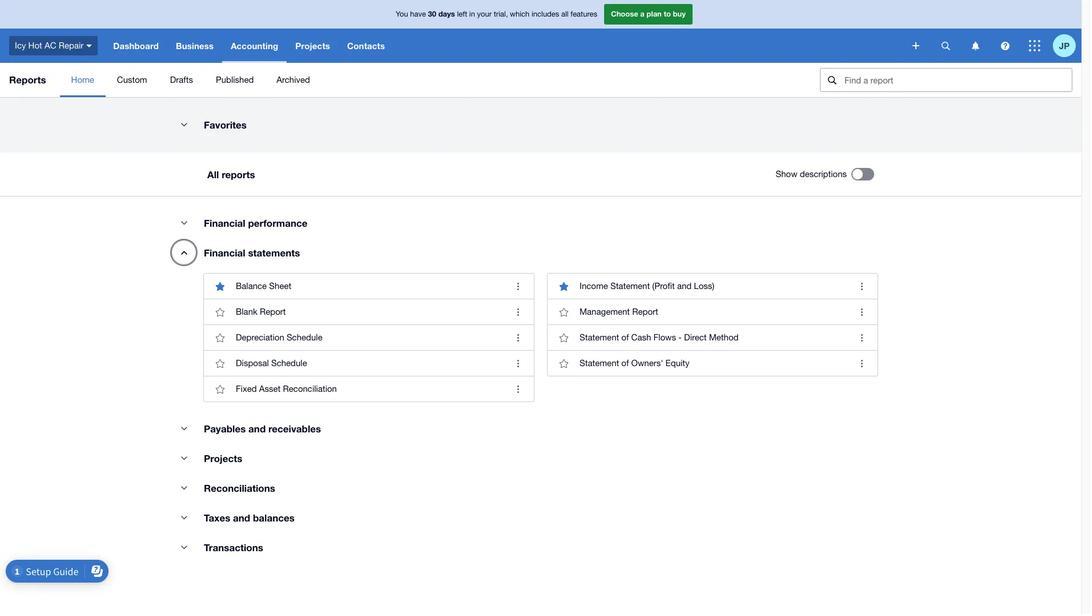 Task type: locate. For each thing, give the bounding box(es) containing it.
1 vertical spatial more options image
[[851, 326, 873, 349]]

1 vertical spatial collapse report group image
[[173, 506, 195, 529]]

1 collapse report group image from the top
[[173, 113, 195, 136]]

all reports
[[207, 168, 255, 180]]

includes
[[532, 10, 559, 18]]

favorite image
[[552, 300, 575, 323], [552, 326, 575, 349], [209, 352, 231, 375], [552, 352, 575, 375], [209, 378, 231, 400]]

financial right expand report group icon
[[204, 247, 245, 259]]

and right the taxes
[[233, 512, 250, 524]]

svg image
[[1029, 40, 1041, 51], [942, 41, 950, 50], [1001, 41, 1010, 50], [86, 44, 92, 47]]

financial for financial performance
[[204, 217, 245, 229]]

3 collapse report group image from the top
[[173, 536, 195, 559]]

0 vertical spatial more options image
[[851, 300, 873, 323]]

statement left the owners'
[[580, 358, 619, 368]]

remove favorite image left balance
[[209, 275, 231, 298]]

reconciliations
[[204, 482, 275, 494]]

0 vertical spatial projects
[[296, 41, 330, 51]]

1 vertical spatial schedule
[[271, 358, 307, 368]]

1 vertical spatial favorite image
[[209, 326, 231, 349]]

favorite image inside fixed asset reconciliation link
[[209, 378, 231, 400]]

schedule
[[287, 332, 323, 342], [271, 358, 307, 368]]

projects
[[296, 41, 330, 51], [204, 452, 242, 464]]

navigation
[[105, 29, 905, 63]]

collapse report group image
[[173, 447, 195, 470], [173, 506, 195, 529], [173, 536, 195, 559]]

menu containing home
[[60, 63, 811, 97]]

income statement (profit and loss) link
[[548, 274, 878, 299]]

schedule up the disposal schedule
[[287, 332, 323, 342]]

menu
[[60, 63, 811, 97]]

favorite image
[[209, 300, 231, 323], [209, 326, 231, 349]]

favorite image left depreciation in the left bottom of the page
[[209, 326, 231, 349]]

equity
[[666, 358, 690, 368]]

svg image
[[972, 41, 979, 50], [913, 42, 920, 49]]

and right the payables
[[249, 423, 266, 435]]

repair
[[59, 40, 84, 50]]

published
[[216, 75, 254, 85]]

you
[[396, 10, 408, 18]]

financial statements
[[204, 247, 300, 259]]

1 vertical spatial of
[[622, 358, 629, 368]]

0 vertical spatial schedule
[[287, 332, 323, 342]]

blank report
[[236, 307, 286, 316]]

favorite image for depreciation schedule
[[209, 326, 231, 349]]

projects up archived
[[296, 41, 330, 51]]

blank
[[236, 307, 258, 316]]

balance sheet
[[236, 281, 291, 291]]

2 vertical spatial statement
[[580, 358, 619, 368]]

statement down management
[[580, 332, 619, 342]]

banner
[[0, 0, 1082, 63]]

payables
[[204, 423, 246, 435]]

statements
[[248, 247, 300, 259]]

-
[[679, 332, 682, 342]]

0 horizontal spatial remove favorite image
[[209, 275, 231, 298]]

favorite image inside disposal schedule link
[[209, 352, 231, 375]]

navigation containing dashboard
[[105, 29, 905, 63]]

more options image for statement of cash flows - direct method
[[851, 326, 873, 349]]

of left the owners'
[[622, 358, 629, 368]]

svg image inside icy hot ac repair popup button
[[86, 44, 92, 47]]

1 vertical spatial and
[[249, 423, 266, 435]]

report right blank
[[260, 307, 286, 316]]

features
[[571, 10, 598, 18]]

0 vertical spatial of
[[622, 332, 629, 342]]

0 vertical spatial and
[[677, 281, 692, 291]]

3 collapse report group image from the top
[[173, 417, 195, 440]]

trial,
[[494, 10, 508, 18]]

2 collapse report group image from the top
[[173, 211, 195, 234]]

method
[[709, 332, 739, 342]]

statement of cash flows - direct method link
[[548, 324, 878, 350]]

0 horizontal spatial projects
[[204, 452, 242, 464]]

archived link
[[265, 63, 322, 97]]

custom link
[[106, 63, 159, 97]]

more options image inside fixed asset reconciliation link
[[507, 378, 530, 400]]

1 of from the top
[[622, 332, 629, 342]]

more options image inside statement of cash flows - direct method link
[[851, 326, 873, 349]]

reconciliation
[[283, 384, 337, 394]]

1 vertical spatial statement
[[580, 332, 619, 342]]

collapse report group image for favorites
[[173, 113, 195, 136]]

0 vertical spatial favorite image
[[209, 300, 231, 323]]

more options image for income statement (profit and loss)
[[851, 275, 873, 298]]

collapse report group image left reconciliations
[[173, 476, 195, 499]]

management
[[580, 307, 630, 316]]

of left cash on the bottom of page
[[622, 332, 629, 342]]

2 more options image from the top
[[851, 326, 873, 349]]

favorite image inside blank report link
[[209, 300, 231, 323]]

dashboard
[[113, 41, 159, 51]]

1 vertical spatial financial
[[204, 247, 245, 259]]

of
[[622, 332, 629, 342], [622, 358, 629, 368]]

0 horizontal spatial report
[[260, 307, 286, 316]]

1 financial from the top
[[204, 217, 245, 229]]

2 report from the left
[[633, 307, 659, 316]]

navigation inside banner
[[105, 29, 905, 63]]

statement of owners' equity link
[[548, 350, 878, 376]]

2 collapse report group image from the top
[[173, 506, 195, 529]]

report inside "link"
[[633, 307, 659, 316]]

and
[[677, 281, 692, 291], [249, 423, 266, 435], [233, 512, 250, 524]]

accounting button
[[222, 29, 287, 63]]

drafts
[[170, 75, 193, 85]]

report for management report
[[633, 307, 659, 316]]

financial up financial statements
[[204, 217, 245, 229]]

and left loss) at the right of the page
[[677, 281, 692, 291]]

None field
[[820, 68, 1073, 92]]

your
[[477, 10, 492, 18]]

published link
[[204, 63, 265, 97]]

favorite image inside depreciation schedule link
[[209, 326, 231, 349]]

1 horizontal spatial report
[[633, 307, 659, 316]]

all
[[561, 10, 569, 18]]

flows
[[654, 332, 676, 342]]

collapse report group image left favorites
[[173, 113, 195, 136]]

1 horizontal spatial projects
[[296, 41, 330, 51]]

2 remove favorite image from the left
[[552, 275, 575, 298]]

1 horizontal spatial remove favorite image
[[552, 275, 575, 298]]

sheet
[[269, 281, 291, 291]]

more options image inside statement of owners' equity link
[[851, 352, 873, 375]]

collapse report group image for projects
[[173, 447, 195, 470]]

0 vertical spatial collapse report group image
[[173, 447, 195, 470]]

statement up management report
[[611, 281, 650, 291]]

remove favorite image for income statement (profit and loss)
[[552, 275, 575, 298]]

30
[[428, 9, 436, 18]]

0 vertical spatial financial
[[204, 217, 245, 229]]

1 favorite image from the top
[[209, 300, 231, 323]]

more options image inside disposal schedule link
[[507, 352, 530, 375]]

more options image for depreciation schedule
[[507, 326, 530, 349]]

1 more options image from the top
[[851, 300, 873, 323]]

2 favorite image from the top
[[209, 326, 231, 349]]

report for blank report
[[260, 307, 286, 316]]

1 collapse report group image from the top
[[173, 447, 195, 470]]

direct
[[684, 332, 707, 342]]

favorite image for fixed asset reconciliation
[[209, 378, 231, 400]]

1 report from the left
[[260, 307, 286, 316]]

home
[[71, 75, 94, 85]]

collapse report group image up expand report group icon
[[173, 211, 195, 234]]

2 financial from the top
[[204, 247, 245, 259]]

more options image
[[851, 300, 873, 323], [851, 326, 873, 349]]

more options image for blank report
[[507, 300, 530, 323]]

remove favorite image inside income statement (profit and loss) link
[[552, 275, 575, 298]]

have
[[410, 10, 426, 18]]

statement for cash
[[580, 332, 619, 342]]

remove favorite image left income at top
[[552, 275, 575, 298]]

collapse report group image for financial performance
[[173, 211, 195, 234]]

collapse report group image
[[173, 113, 195, 136], [173, 211, 195, 234], [173, 417, 195, 440], [173, 476, 195, 499]]

favorite image inside statement of owners' equity link
[[552, 352, 575, 375]]

2 vertical spatial collapse report group image
[[173, 536, 195, 559]]

more options image inside management report "link"
[[851, 300, 873, 323]]

schedule up fixed asset reconciliation
[[271, 358, 307, 368]]

financial
[[204, 217, 245, 229], [204, 247, 245, 259]]

collapse report group image left the payables
[[173, 417, 195, 440]]

favorite image left blank
[[209, 300, 231, 323]]

projects down the payables
[[204, 452, 242, 464]]

receivables
[[268, 423, 321, 435]]

remove favorite image inside the balance sheet link
[[209, 275, 231, 298]]

remove favorite image
[[209, 275, 231, 298], [552, 275, 575, 298]]

expand report group image
[[173, 241, 195, 264]]

more options image for management report
[[851, 300, 873, 323]]

report
[[260, 307, 286, 316], [633, 307, 659, 316]]

statement
[[611, 281, 650, 291], [580, 332, 619, 342], [580, 358, 619, 368]]

report down income statement (profit and loss)
[[633, 307, 659, 316]]

2 of from the top
[[622, 358, 629, 368]]

4 collapse report group image from the top
[[173, 476, 195, 499]]

more options image
[[507, 275, 530, 298], [851, 275, 873, 298], [507, 300, 530, 323], [507, 326, 530, 349], [507, 352, 530, 375], [851, 352, 873, 375], [507, 378, 530, 400]]

2 vertical spatial and
[[233, 512, 250, 524]]

disposal schedule link
[[204, 350, 534, 376]]

1 remove favorite image from the left
[[209, 275, 231, 298]]



Task type: vqa. For each thing, say whether or not it's contained in the screenshot.
Management Report's Report
yes



Task type: describe. For each thing, give the bounding box(es) containing it.
asset
[[259, 384, 281, 394]]

choose
[[611, 9, 638, 18]]

more options image for statement of owners' equity
[[851, 352, 873, 375]]

days
[[439, 9, 455, 18]]

statement of owners' equity
[[580, 358, 690, 368]]

in
[[469, 10, 475, 18]]

taxes and balances
[[204, 512, 295, 524]]

financial for financial statements
[[204, 247, 245, 259]]

owners'
[[632, 358, 663, 368]]

schedule for disposal schedule
[[271, 358, 307, 368]]

you have 30 days left in your trial, which includes all features
[[396, 9, 598, 18]]

of for cash
[[622, 332, 629, 342]]

income
[[580, 281, 608, 291]]

a
[[641, 9, 645, 18]]

jp
[[1060, 40, 1070, 51]]

financial performance
[[204, 217, 308, 229]]

favorite image for disposal schedule
[[209, 352, 231, 375]]

collapse report group image for transactions
[[173, 536, 195, 559]]

choose a plan to buy
[[611, 9, 686, 18]]

management report
[[580, 307, 659, 316]]

statement of cash flows - direct method
[[580, 332, 739, 342]]

collapse report group image for taxes and balances
[[173, 506, 195, 529]]

favorite image for statement of owners' equity
[[552, 352, 575, 375]]

home link
[[60, 63, 106, 97]]

loss)
[[694, 281, 715, 291]]

which
[[510, 10, 530, 18]]

ac
[[45, 40, 56, 50]]

contacts
[[347, 41, 385, 51]]

favorite image for blank report
[[209, 300, 231, 323]]

cash
[[632, 332, 651, 342]]

depreciation schedule
[[236, 332, 323, 342]]

projects button
[[287, 29, 339, 63]]

to
[[664, 9, 671, 18]]

transactions
[[204, 542, 263, 554]]

1 horizontal spatial svg image
[[972, 41, 979, 50]]

balance
[[236, 281, 267, 291]]

more options image for disposal schedule
[[507, 352, 530, 375]]

jp button
[[1053, 29, 1082, 63]]

plan
[[647, 9, 662, 18]]

descriptions
[[800, 169, 847, 179]]

accounting
[[231, 41, 278, 51]]

(profit
[[653, 281, 675, 291]]

archived
[[277, 75, 310, 85]]

more options image for balance sheet
[[507, 275, 530, 298]]

all
[[207, 168, 219, 180]]

show descriptions
[[776, 169, 847, 179]]

remove favorite image for balance sheet
[[209, 275, 231, 298]]

banner containing jp
[[0, 0, 1082, 63]]

disposal
[[236, 358, 269, 368]]

collapse report group image for payables and receivables
[[173, 417, 195, 440]]

favorites
[[204, 119, 247, 131]]

custom
[[117, 75, 147, 85]]

fixed asset reconciliation
[[236, 384, 337, 394]]

collapse report group image for reconciliations
[[173, 476, 195, 499]]

depreciation
[[236, 332, 284, 342]]

more options image for fixed asset reconciliation
[[507, 378, 530, 400]]

fixed
[[236, 384, 257, 394]]

blank report link
[[204, 299, 534, 324]]

buy
[[673, 9, 686, 18]]

icy
[[15, 40, 26, 50]]

reports
[[222, 168, 255, 180]]

management report link
[[548, 299, 878, 324]]

left
[[457, 10, 467, 18]]

business button
[[167, 29, 222, 63]]

reports
[[9, 74, 46, 86]]

hot
[[28, 40, 42, 50]]

dashboard link
[[105, 29, 167, 63]]

disposal schedule
[[236, 358, 307, 368]]

fixed asset reconciliation link
[[204, 376, 534, 402]]

taxes
[[204, 512, 230, 524]]

of for owners'
[[622, 358, 629, 368]]

show
[[776, 169, 798, 179]]

business
[[176, 41, 214, 51]]

depreciation schedule link
[[204, 324, 534, 350]]

schedule for depreciation schedule
[[287, 332, 323, 342]]

performance
[[248, 217, 308, 229]]

favorite image for statement of cash flows - direct method
[[552, 326, 575, 349]]

1 vertical spatial projects
[[204, 452, 242, 464]]

and for receivables
[[249, 423, 266, 435]]

payables and receivables
[[204, 423, 321, 435]]

favorite image for management report
[[552, 300, 575, 323]]

icy hot ac repair button
[[0, 29, 105, 63]]

Find a report text field
[[844, 69, 1072, 91]]

balances
[[253, 512, 295, 524]]

contacts button
[[339, 29, 394, 63]]

income statement (profit and loss)
[[580, 281, 715, 291]]

0 horizontal spatial svg image
[[913, 42, 920, 49]]

and for balances
[[233, 512, 250, 524]]

statement for owners'
[[580, 358, 619, 368]]

projects inside dropdown button
[[296, 41, 330, 51]]

icy hot ac repair
[[15, 40, 84, 50]]

0 vertical spatial statement
[[611, 281, 650, 291]]



